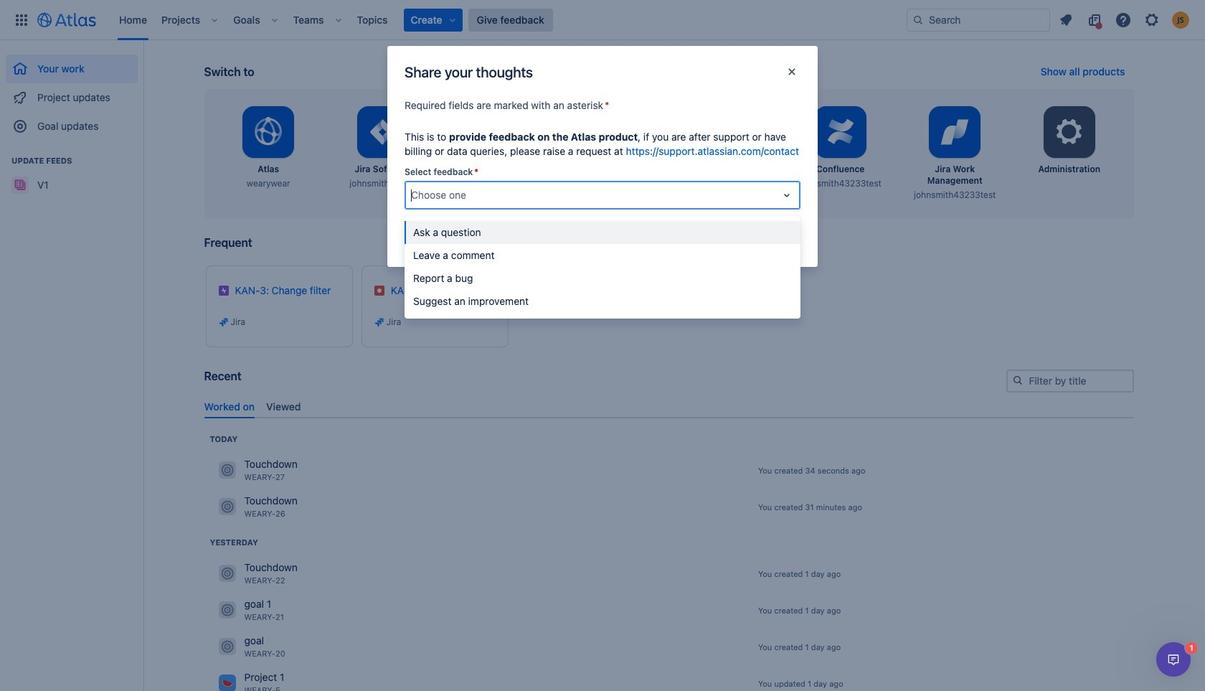 Task type: locate. For each thing, give the bounding box(es) containing it.
1 group from the top
[[6, 40, 138, 145]]

townsquare image
[[219, 462, 236, 479], [219, 565, 236, 582], [219, 602, 236, 619], [219, 638, 236, 656], [219, 675, 236, 691]]

search image
[[1013, 375, 1024, 386]]

0 vertical spatial heading
[[210, 433, 238, 445]]

open image
[[779, 187, 796, 204]]

heading up townsquare image
[[210, 433, 238, 445]]

settings image
[[1053, 115, 1087, 149]]

banner
[[0, 0, 1206, 40]]

1 vertical spatial heading
[[210, 537, 258, 548]]

tab list
[[198, 395, 1140, 418]]

3 townsquare image from the top
[[219, 602, 236, 619]]

search image
[[913, 14, 925, 25]]

townsquare image
[[219, 498, 236, 516]]

help image
[[1116, 11, 1133, 28]]

jira image
[[218, 317, 229, 328], [218, 317, 229, 328], [374, 317, 385, 328], [374, 317, 385, 328]]

1 townsquare image from the top
[[219, 462, 236, 479]]

dialog
[[1157, 642, 1192, 677]]

heading down townsquare image
[[210, 537, 258, 548]]

2 townsquare image from the top
[[219, 565, 236, 582]]

group
[[6, 40, 138, 145], [6, 141, 138, 204]]

None search field
[[907, 8, 1051, 31]]

None text field
[[411, 188, 414, 202]]

heading
[[210, 433, 238, 445], [210, 537, 258, 548]]

5 townsquare image from the top
[[219, 675, 236, 691]]



Task type: describe. For each thing, give the bounding box(es) containing it.
Filter by title field
[[1008, 371, 1133, 391]]

Search field
[[907, 8, 1051, 31]]

1 heading from the top
[[210, 433, 238, 445]]

2 group from the top
[[6, 141, 138, 204]]

top element
[[9, 0, 907, 40]]

2 heading from the top
[[210, 537, 258, 548]]

close modal image
[[784, 63, 801, 80]]

4 townsquare image from the top
[[219, 638, 236, 656]]



Task type: vqa. For each thing, say whether or not it's contained in the screenshot.
the left report
no



